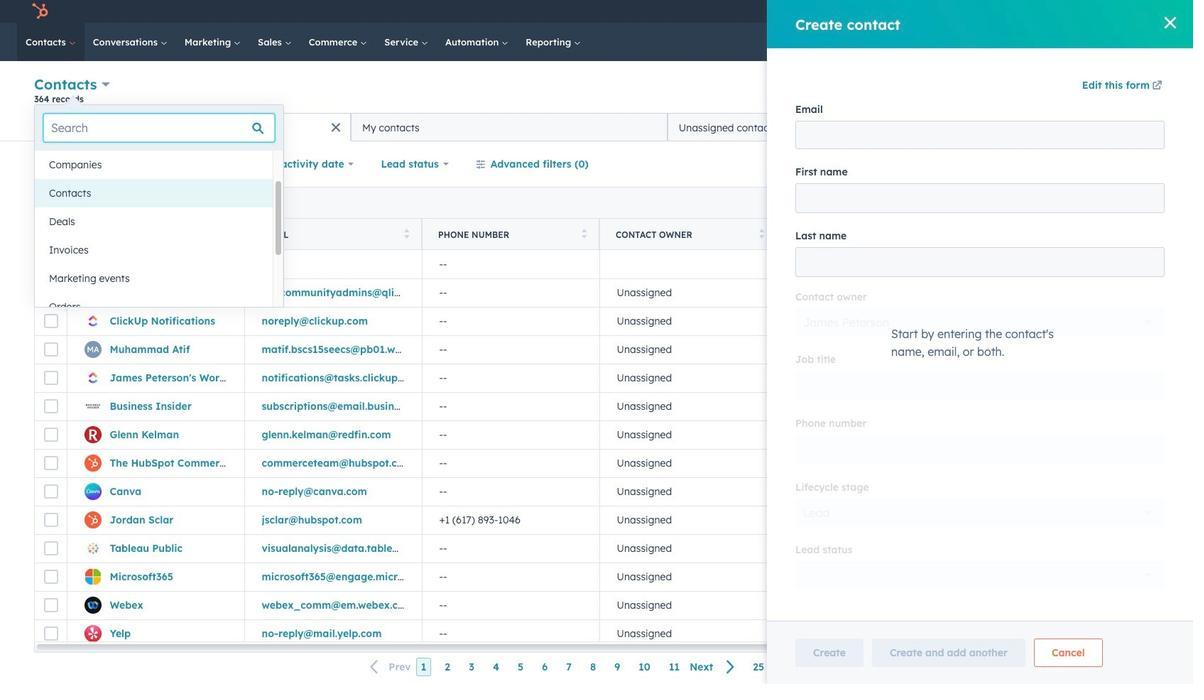 Task type: vqa. For each thing, say whether or not it's contained in the screenshot.
menu on the top right of the page
yes



Task type: describe. For each thing, give the bounding box(es) containing it.
3 press to sort. element from the left
[[759, 228, 764, 240]]

2 press to sort. image from the left
[[581, 228, 587, 238]]

Search HubSpot search field
[[994, 30, 1144, 54]]

Search search field
[[43, 114, 275, 142]]

1 press to sort. image from the left
[[404, 228, 409, 238]]



Task type: locate. For each thing, give the bounding box(es) containing it.
1 horizontal spatial press to sort. image
[[581, 228, 587, 238]]

press to sort. image
[[759, 228, 764, 238]]

banner
[[34, 73, 1159, 113]]

0 horizontal spatial press to sort. element
[[404, 228, 409, 240]]

1 press to sort. element from the left
[[404, 228, 409, 240]]

list box
[[35, 151, 283, 321]]

1 horizontal spatial press to sort. element
[[581, 228, 587, 240]]

column header
[[777, 219, 955, 250]]

2 press to sort. element from the left
[[581, 228, 587, 240]]

james peterson image
[[1029, 5, 1042, 18]]

2 horizontal spatial press to sort. element
[[759, 228, 764, 240]]

press to sort. image
[[404, 228, 409, 238], [581, 228, 587, 238]]

0 horizontal spatial press to sort. image
[[404, 228, 409, 238]]

menu
[[818, 0, 1176, 23]]

marketplaces image
[[921, 6, 934, 19]]

pagination navigation
[[362, 658, 744, 677]]

press to sort. element
[[404, 228, 409, 240], [581, 228, 587, 240], [759, 228, 764, 240]]

Search name, phone, email addresses, or company search field
[[38, 190, 210, 216]]



